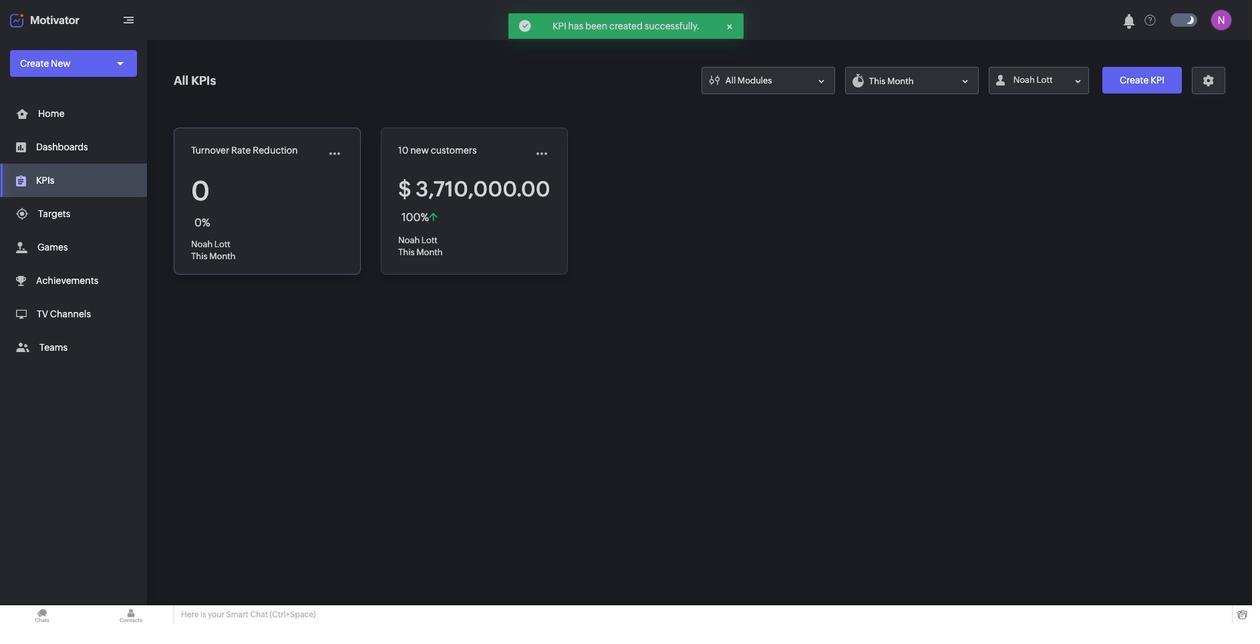 Task type: vqa. For each thing, say whether or not it's contained in the screenshot.
Create related to Create KPI
yes



Task type: locate. For each thing, give the bounding box(es) containing it.
kpi has been created successfully.
[[553, 21, 700, 31]]

1 vertical spatial kpi
[[1151, 75, 1165, 86]]

create
[[20, 58, 49, 69], [1120, 75, 1149, 86]]

list
[[0, 97, 147, 364]]

0 horizontal spatial kpis
[[36, 175, 54, 186]]

$
[[398, 177, 412, 201]]

0 vertical spatial create
[[20, 58, 49, 69]]

created
[[610, 21, 643, 31]]

1 horizontal spatial lott
[[422, 235, 438, 245]]

tv
[[37, 309, 48, 320]]

kpi inside button
[[1151, 75, 1165, 86]]

your
[[208, 610, 225, 620]]

all modules
[[726, 75, 772, 85]]

0 horizontal spatial lott
[[214, 239, 231, 249]]

turnover rate reduction
[[191, 145, 298, 156]]

1 horizontal spatial kpis
[[191, 74, 216, 88]]

kpi down help icon
[[1151, 75, 1165, 86]]

0 vertical spatial kpis
[[191, 74, 216, 88]]

0 horizontal spatial this
[[191, 251, 208, 261]]

month
[[888, 76, 914, 86], [417, 247, 443, 257], [209, 251, 236, 261]]

1 horizontal spatial this
[[398, 247, 415, 257]]

1 horizontal spatial noah lott this month
[[398, 235, 443, 257]]

3,710,000.00
[[416, 177, 551, 201]]

0 vertical spatial kpi
[[553, 21, 567, 31]]

all inside field
[[726, 75, 736, 85]]

kpi left has
[[553, 21, 567, 31]]

$ 3,710,000.00
[[398, 177, 551, 201]]

0 horizontal spatial create
[[20, 58, 49, 69]]

turnover
[[191, 145, 229, 156]]

this month
[[870, 76, 914, 86]]

kpi
[[553, 21, 567, 31], [1151, 75, 1165, 86]]

chats image
[[0, 606, 84, 624]]

0 horizontal spatial kpi
[[553, 21, 567, 31]]

1 horizontal spatial all
[[726, 75, 736, 85]]

has
[[569, 21, 584, 31]]

0
[[191, 176, 210, 207]]

is
[[200, 610, 206, 620]]

channels
[[50, 309, 91, 320]]

1 horizontal spatial create
[[1120, 75, 1149, 86]]

motivator
[[30, 14, 79, 26]]

0 horizontal spatial noah lott this month
[[191, 239, 236, 261]]

create inside button
[[1120, 75, 1149, 86]]

this for $ 3,710,000.00
[[398, 247, 415, 257]]

this inside "field"
[[870, 76, 886, 86]]

month for $ 3,710,000.00
[[417, 247, 443, 257]]

1 vertical spatial create
[[1120, 75, 1149, 86]]

2 horizontal spatial this
[[870, 76, 886, 86]]

0 horizontal spatial month
[[209, 251, 236, 261]]

noah lott this month
[[398, 235, 443, 257], [191, 239, 236, 261]]

lott
[[1037, 75, 1053, 85], [422, 235, 438, 245], [214, 239, 231, 249]]

noah lott this month down 100%
[[398, 235, 443, 257]]

1 horizontal spatial month
[[417, 247, 443, 257]]

noah
[[1014, 75, 1035, 85], [398, 235, 420, 245], [191, 239, 213, 249]]

all kpis
[[174, 74, 216, 88]]

All Modules field
[[702, 67, 836, 94]]

1 vertical spatial kpis
[[36, 175, 54, 186]]

1 horizontal spatial kpi
[[1151, 75, 1165, 86]]

1 horizontal spatial noah
[[398, 235, 420, 245]]

this for 0
[[191, 251, 208, 261]]

0 horizontal spatial all
[[174, 74, 189, 88]]

create down help icon
[[1120, 75, 1149, 86]]

0 horizontal spatial noah
[[191, 239, 213, 249]]

noah lott this month down 0%
[[191, 239, 236, 261]]

all
[[174, 74, 189, 88], [726, 75, 736, 85]]

create left the new
[[20, 58, 49, 69]]

kpis
[[191, 74, 216, 88], [36, 175, 54, 186]]

noah for 0
[[191, 239, 213, 249]]

modules
[[738, 75, 772, 85]]

0%
[[195, 217, 210, 229]]

this
[[870, 76, 886, 86], [398, 247, 415, 257], [191, 251, 208, 261]]

contacts image
[[89, 606, 173, 624]]

help image
[[1145, 14, 1156, 26]]

2 horizontal spatial month
[[888, 76, 914, 86]]



Task type: describe. For each thing, give the bounding box(es) containing it.
create kpi button
[[1103, 67, 1183, 94]]

noah lott this month for $ 3,710,000.00
[[398, 235, 443, 257]]

2 horizontal spatial lott
[[1037, 75, 1053, 85]]

reduction
[[253, 145, 298, 156]]

rate
[[231, 145, 251, 156]]

month inside "field"
[[888, 76, 914, 86]]

tv channels
[[37, 309, 91, 320]]

lott for 0
[[214, 239, 231, 249]]

noah for $ 3,710,000.00
[[398, 235, 420, 245]]

here is your smart chat (ctrl+space)
[[181, 610, 316, 620]]

been
[[586, 21, 608, 31]]

smart
[[226, 610, 249, 620]]

lott for $ 3,710,000.00
[[422, 235, 438, 245]]

successfully.
[[645, 21, 700, 31]]

month for 0
[[209, 251, 236, 261]]

10 new customers
[[398, 145, 477, 156]]

create for create kpi
[[1120, 75, 1149, 86]]

achievements
[[36, 275, 98, 286]]

customers
[[431, 145, 477, 156]]

new
[[51, 58, 71, 69]]

all for all modules
[[726, 75, 736, 85]]

list containing home
[[0, 97, 147, 364]]

user image
[[1211, 9, 1233, 31]]

create new
[[20, 58, 71, 69]]

here
[[181, 610, 199, 620]]

new
[[411, 145, 429, 156]]

10
[[398, 145, 409, 156]]

noah lott
[[1014, 75, 1053, 85]]

dashboards
[[36, 142, 88, 152]]

create for create new
[[20, 58, 49, 69]]

home
[[38, 108, 65, 119]]

chat
[[250, 610, 268, 620]]

(ctrl+space)
[[270, 610, 316, 620]]

teams
[[39, 342, 68, 353]]

2 horizontal spatial noah
[[1014, 75, 1035, 85]]

create kpi
[[1120, 75, 1165, 86]]

targets
[[38, 209, 70, 219]]

This Month field
[[846, 67, 979, 94]]

noah lott this month for 0
[[191, 239, 236, 261]]

100%
[[402, 211, 429, 224]]

games
[[37, 242, 68, 253]]

all for all kpis
[[174, 74, 189, 88]]



